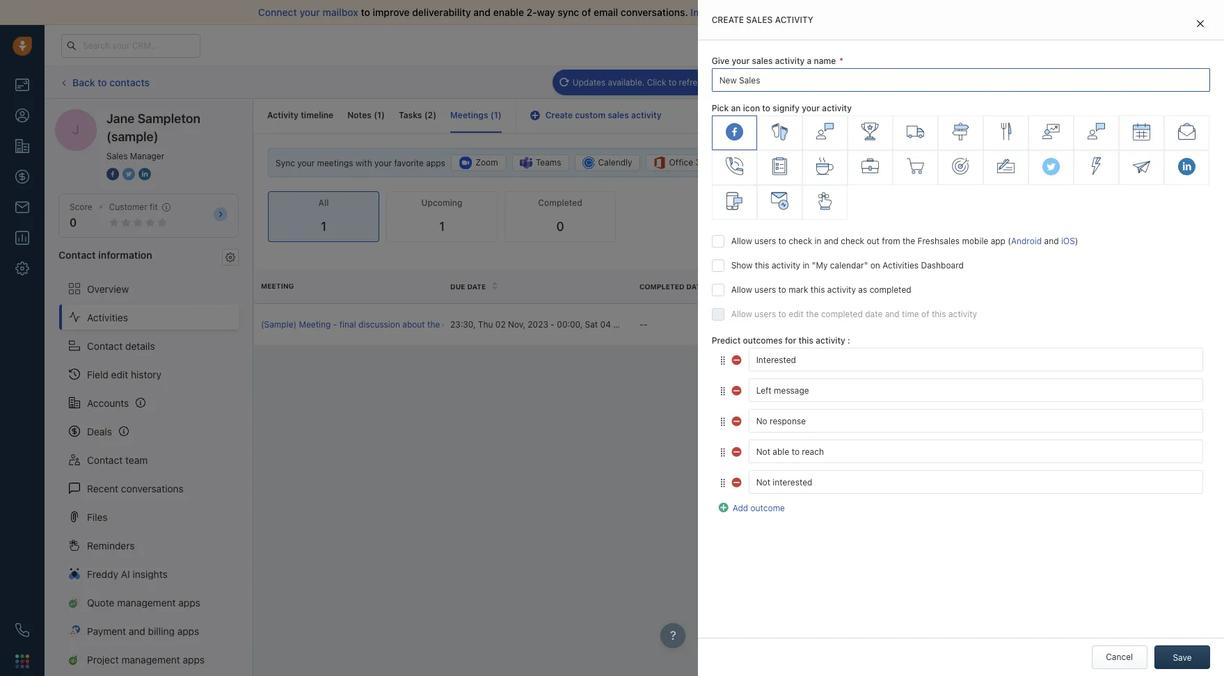 Task type: vqa. For each thing, say whether or not it's contained in the screenshot.
bottom minus filled icon
no



Task type: locate. For each thing, give the bounding box(es) containing it.
ui drag handle image
[[719, 356, 727, 366], [719, 386, 727, 397], [719, 417, 727, 427], [719, 448, 727, 458]]

mng settings image
[[226, 253, 235, 262]]

1 vertical spatial minus filled image
[[732, 415, 743, 426]]

0 horizontal spatial completed
[[538, 197, 583, 208]]

from
[[929, 6, 951, 18], [882, 236, 901, 247]]

1 horizontal spatial completed
[[640, 283, 685, 291]]

cancel button
[[1092, 646, 1148, 670]]

) right tasks
[[433, 110, 437, 120]]

3 allow from the top
[[731, 309, 753, 320]]

contact team
[[87, 454, 148, 466]]

and
[[474, 6, 491, 18], [824, 236, 839, 247], [1045, 236, 1059, 247], [885, 309, 900, 320], [129, 626, 145, 637]]

1 horizontal spatial deal
[[1131, 77, 1148, 88]]

users for check
[[755, 236, 776, 247]]

edit
[[789, 309, 804, 320], [111, 369, 128, 381]]

apps down "payment and billing apps"
[[183, 654, 205, 666]]

fit
[[150, 202, 158, 212]]

of right time
[[922, 309, 930, 320]]

completed right as
[[870, 285, 912, 295]]

to left start at the top right of page
[[893, 6, 902, 18]]

2 - from the left
[[551, 319, 555, 330]]

outcomes
[[743, 336, 783, 346]]

to right icon
[[763, 103, 771, 114]]

1 horizontal spatial add
[[1113, 77, 1129, 88]]

2 vertical spatial users
[[755, 309, 776, 320]]

office 365
[[669, 157, 712, 168]]

0 down 'score'
[[70, 217, 77, 229]]

from right out on the top right of page
[[882, 236, 901, 247]]

contact up 'recent' at left
[[87, 454, 123, 466]]

add for add deal
[[1113, 77, 1129, 88]]

meetings
[[451, 110, 488, 120]]

allow up predict on the right
[[731, 309, 753, 320]]

2 vertical spatial meeting
[[299, 319, 331, 330]]

) right notes
[[382, 110, 385, 120]]

start
[[905, 6, 927, 18]]

minus filled image up add outcome link
[[732, 445, 743, 457]]

1 horizontal spatial edit
[[789, 309, 804, 320]]

minus filled image down predict on the right
[[732, 354, 743, 365]]

of
[[582, 6, 591, 18], [922, 309, 930, 320]]

1 right meetings
[[494, 110, 498, 120]]

0 vertical spatial completed
[[870, 285, 912, 295]]

0 horizontal spatial check
[[789, 236, 813, 247]]

1 right notes
[[377, 110, 382, 120]]

activities inside "dialog"
[[883, 261, 919, 271]]

activity down sms on the right top of the page
[[822, 103, 852, 114]]

with
[[356, 158, 372, 168]]

the left freshsales
[[903, 236, 916, 247]]

2 horizontal spatial date
[[866, 309, 883, 320]]

) right the android link
[[1076, 236, 1079, 247]]

signify
[[773, 103, 800, 114]]

add
[[1113, 77, 1129, 88], [733, 504, 749, 514]]

from right start at the top right of page
[[929, 6, 951, 18]]

1 vertical spatial allow
[[731, 285, 753, 295]]

meeting inside (sample) meeting - final discussion about the deal link
[[299, 319, 331, 330]]

team
[[125, 454, 148, 466]]

apps right billing
[[177, 626, 199, 637]]

contact up field
[[87, 340, 123, 352]]

apps right favorite
[[426, 158, 446, 168]]

3 users from the top
[[755, 309, 776, 320]]

timeline
[[301, 110, 334, 120]]

recent conversations
[[87, 483, 184, 495]]

( right meetings
[[491, 110, 494, 120]]

the right about
[[428, 319, 440, 330]]

0 vertical spatial allow
[[731, 236, 753, 247]]

0 vertical spatial minus filled image
[[732, 354, 743, 365]]

0 vertical spatial activities
[[883, 261, 919, 271]]

google
[[748, 157, 777, 168]]

1 users from the top
[[755, 236, 776, 247]]

sales right custom at the top left of page
[[608, 110, 629, 120]]

1 vertical spatial in
[[803, 261, 810, 271]]

check
[[789, 236, 813, 247], [841, 236, 865, 247]]

back
[[72, 76, 95, 88]]

3 ui drag handle image from the top
[[719, 417, 727, 427]]

sales left activities
[[1006, 77, 1027, 88]]

1 horizontal spatial check
[[841, 236, 865, 247]]

users for mark
[[755, 285, 776, 295]]

1 vertical spatial edit
[[111, 369, 128, 381]]

completed up --
[[640, 283, 685, 291]]

1 horizontal spatial nov,
[[614, 319, 631, 330]]

1 vertical spatial from
[[882, 236, 901, 247]]

0 horizontal spatial sales
[[107, 151, 128, 162]]

sales inside jane sampleton (sample) sales manager
[[107, 151, 128, 162]]

in up "my at right top
[[815, 236, 822, 247]]

predict outcomes for this activity :
[[712, 336, 851, 346]]

twitter circled image
[[123, 167, 135, 182]]

1 vertical spatial management
[[122, 654, 180, 666]]

edit right field
[[111, 369, 128, 381]]

task button
[[864, 71, 911, 94]]

2 minus filled image from the top
[[732, 445, 743, 457]]

) right meetings
[[498, 110, 502, 120]]

0 vertical spatial minus filled image
[[732, 384, 743, 395]]

pick an icon to signify your activity
[[712, 103, 852, 114]]

explore plans link
[[954, 37, 1023, 54]]

sales up "facebook circled" icon
[[107, 151, 128, 162]]

None text field
[[749, 410, 1204, 433]]

0 horizontal spatial date
[[467, 283, 486, 291]]

this right for
[[799, 336, 814, 346]]

1 horizontal spatial 2023
[[633, 319, 654, 330]]

0 vertical spatial users
[[755, 236, 776, 247]]

thu
[[478, 319, 493, 330]]

contact for contact details
[[87, 340, 123, 352]]

1 vertical spatial of
[[922, 309, 930, 320]]

of right sync
[[582, 6, 591, 18]]

0 vertical spatial completed
[[538, 197, 583, 208]]

files
[[87, 511, 108, 523]]

add outcome
[[733, 504, 785, 514]]

activity down the updates available. click to refresh.
[[631, 110, 662, 120]]

2 2023 from the left
[[633, 319, 654, 330]]

1 vertical spatial activities
[[87, 312, 128, 323]]

management down "payment and billing apps"
[[122, 654, 180, 666]]

create custom sales activity link
[[530, 110, 662, 120]]

don't
[[842, 6, 866, 18]]

02
[[496, 319, 506, 330]]

0 horizontal spatial meeting
[[261, 282, 294, 291]]

add inside button
[[1113, 77, 1129, 88]]

1 vertical spatial minus filled image
[[732, 445, 743, 457]]

cancel
[[1106, 652, 1133, 663]]

2 vertical spatial minus filled image
[[732, 476, 743, 487]]

minus filled image for first ui drag handle image from the top
[[732, 354, 743, 365]]

0 vertical spatial in
[[815, 236, 822, 247]]

sales activities
[[1006, 77, 1065, 88]]

users for edit
[[755, 309, 776, 320]]

) for meetings ( 1 )
[[498, 110, 502, 120]]

completed
[[870, 285, 912, 295], [821, 309, 863, 320]]

0 horizontal spatial activities
[[87, 312, 128, 323]]

0 horizontal spatial of
[[582, 6, 591, 18]]

0 vertical spatial edit
[[789, 309, 804, 320]]

1 horizontal spatial meeting
[[299, 319, 331, 330]]

0 vertical spatial from
[[929, 6, 951, 18]]

connect your mailbox link
[[258, 6, 361, 18]]

due
[[450, 283, 466, 291]]

minus filled image right ui drag handle icon
[[732, 476, 743, 487]]

2023 left 00:00,
[[528, 319, 549, 330]]

management up "payment and billing apps"
[[117, 597, 176, 609]]

date
[[467, 283, 486, 291], [687, 283, 706, 291], [866, 309, 883, 320]]

1 allow from the top
[[731, 236, 753, 247]]

check up "my at right top
[[789, 236, 813, 247]]

2 vertical spatial contact
[[87, 454, 123, 466]]

activity left a
[[775, 56, 805, 66]]

your right with
[[375, 158, 392, 168]]

1 horizontal spatial activities
[[883, 261, 919, 271]]

discussion
[[359, 319, 400, 330]]

allow up show
[[731, 236, 753, 247]]

icon
[[743, 103, 760, 114]]

the down allow users to mark this activity as completed
[[806, 309, 819, 320]]

0 horizontal spatial the
[[428, 319, 440, 330]]

ui drag handle image
[[719, 478, 727, 489]]

1 vertical spatial add
[[733, 504, 749, 514]]

outcome
[[751, 504, 785, 514]]

tab panel containing create sales activity
[[698, 0, 1225, 677]]

activities down the overview at the left of the page
[[87, 312, 128, 323]]

google calendar button
[[725, 155, 822, 171]]

and up "my at right top
[[824, 236, 839, 247]]

3 minus filled image from the top
[[732, 476, 743, 487]]

sales
[[760, 6, 784, 18], [747, 15, 773, 25], [752, 56, 773, 66], [608, 110, 629, 120]]

0 horizontal spatial from
[[882, 236, 901, 247]]

365
[[696, 157, 712, 168]]

completed down teams
[[538, 197, 583, 208]]

0 horizontal spatial nov,
[[508, 319, 526, 330]]

0 vertical spatial meeting
[[938, 77, 970, 87]]

1 nov, from the left
[[508, 319, 526, 330]]

minus filled image
[[732, 354, 743, 365], [732, 445, 743, 457], [732, 476, 743, 487]]

0 vertical spatial management
[[117, 597, 176, 609]]

zoom
[[476, 157, 498, 168]]

00:00,
[[557, 319, 583, 330]]

1 horizontal spatial sales
[[1006, 77, 1027, 88]]

1 vertical spatial completed
[[640, 283, 685, 291]]

linkedin circled image
[[139, 167, 151, 182]]

billing
[[148, 626, 175, 637]]

)
[[382, 110, 385, 120], [433, 110, 437, 120], [498, 110, 502, 120], [1076, 236, 1079, 247]]

in left "my at right top
[[803, 261, 810, 271]]

import
[[691, 6, 721, 18]]

data
[[786, 6, 807, 18]]

to up predict outcomes for this activity :
[[779, 309, 787, 320]]

activity down greg
[[816, 336, 846, 346]]

sales
[[1006, 77, 1027, 88], [107, 151, 128, 162]]

1 vertical spatial deal
[[443, 319, 459, 330]]

-
[[333, 319, 337, 330], [551, 319, 555, 330], [640, 319, 644, 330], [644, 319, 648, 330]]

0 vertical spatial deal
[[1131, 77, 1148, 88]]

so
[[809, 6, 820, 18]]

time
[[902, 309, 920, 320]]

(
[[374, 110, 377, 120], [424, 110, 428, 120], [491, 110, 494, 120], [1008, 236, 1012, 247]]

1 minus filled image from the top
[[732, 384, 743, 395]]

teams button
[[512, 155, 569, 171]]

pick
[[712, 103, 729, 114]]

score 0
[[70, 202, 92, 229]]

nov, right 02
[[508, 319, 526, 330]]

( right notes
[[374, 110, 377, 120]]

check left out on the top right of page
[[841, 236, 865, 247]]

tasks ( 2 )
[[399, 110, 437, 120]]

this right show
[[755, 261, 770, 271]]

0 horizontal spatial 2023
[[528, 319, 549, 330]]

23:30,
[[450, 319, 476, 330]]

0 vertical spatial contact
[[58, 249, 96, 261]]

1 horizontal spatial of
[[922, 309, 930, 320]]

zoom button
[[451, 155, 507, 171]]

( right tasks
[[424, 110, 428, 120]]

1 ui drag handle image from the top
[[719, 356, 727, 366]]

your right give
[[732, 56, 750, 66]]

tab panel
[[698, 0, 1225, 677]]

1 horizontal spatial 0
[[557, 219, 564, 234]]

all
[[724, 6, 734, 18]]

allow down show
[[731, 285, 753, 295]]

activity left as
[[828, 285, 856, 295]]

completed up :
[[821, 309, 863, 320]]

minus filled image
[[732, 384, 743, 395], [732, 415, 743, 426]]

meeting up (sample)
[[261, 282, 294, 291]]

activities down allow users to check in and check out from the freshsales mobile app ( android and ios )
[[883, 261, 919, 271]]

calendar
[[779, 157, 814, 168]]

facebook circled image
[[107, 167, 119, 182]]

2 users from the top
[[755, 285, 776, 295]]

to
[[361, 6, 370, 18], [893, 6, 902, 18], [98, 76, 107, 88], [669, 77, 677, 87], [763, 103, 771, 114], [779, 236, 787, 247], [779, 285, 787, 295], [779, 309, 787, 320]]

on
[[871, 261, 881, 271]]

1 horizontal spatial date
[[687, 283, 706, 291]]

0 vertical spatial add
[[1113, 77, 1129, 88]]

2 minus filled image from the top
[[732, 415, 743, 426]]

management for quote
[[117, 597, 176, 609]]

2 allow from the top
[[731, 285, 753, 295]]

allow for allow users to mark this activity as completed
[[731, 285, 753, 295]]

meeting left final
[[299, 319, 331, 330]]

0 horizontal spatial add
[[733, 504, 749, 514]]

1 minus filled image from the top
[[732, 354, 743, 365]]

1 vertical spatial sales
[[107, 151, 128, 162]]

apps up "payment and billing apps"
[[178, 597, 200, 609]]

1 vertical spatial contact
[[87, 340, 123, 352]]

nov, right 04
[[614, 319, 631, 330]]

greg
[[829, 319, 848, 330]]

0 horizontal spatial completed
[[821, 309, 863, 320]]

calendar"
[[831, 261, 868, 271]]

edit down mark
[[789, 309, 804, 320]]

2 vertical spatial allow
[[731, 309, 753, 320]]

0 down teams
[[557, 219, 564, 234]]

1 vertical spatial users
[[755, 285, 776, 295]]

connect
[[258, 6, 297, 18]]

final
[[340, 319, 356, 330]]

save button
[[1155, 646, 1211, 670]]

add inside "dialog"
[[733, 504, 749, 514]]

to right mailbox
[[361, 6, 370, 18]]

1 down all on the left of page
[[321, 219, 327, 234]]

1 horizontal spatial the
[[806, 309, 819, 320]]

app
[[991, 236, 1006, 247]]

email
[[594, 6, 618, 18]]

import all your sales data link
[[691, 6, 809, 18]]

information
[[98, 249, 152, 261]]

dialog
[[698, 0, 1225, 677]]

0 horizontal spatial in
[[803, 261, 810, 271]]

1 down the upcoming on the left of the page
[[439, 219, 445, 234]]

(sample)
[[261, 319, 297, 330]]

) inside "dialog"
[[1076, 236, 1079, 247]]

freddy
[[87, 569, 118, 580]]

0 button
[[70, 217, 77, 229]]

contact down 0 button
[[58, 249, 96, 261]]

plans
[[994, 40, 1016, 50]]

activity left you
[[775, 15, 814, 25]]

2023 right 04
[[633, 319, 654, 330]]

2 horizontal spatial meeting
[[938, 77, 970, 87]]

0 horizontal spatial 0
[[70, 217, 77, 229]]

( for meetings
[[491, 110, 494, 120]]

add for add outcome
[[733, 504, 749, 514]]

meeting down explore
[[938, 77, 970, 87]]

None text field
[[749, 348, 1204, 372], [749, 379, 1204, 403], [749, 440, 1204, 464], [749, 471, 1204, 495], [749, 348, 1204, 372], [749, 379, 1204, 403], [749, 440, 1204, 464], [749, 471, 1204, 495]]



Task type: describe. For each thing, give the bounding box(es) containing it.
sync
[[276, 158, 295, 168]]

create sales activity
[[712, 15, 814, 25]]

add outcome link
[[719, 502, 785, 514]]

manager
[[130, 151, 165, 162]]

and left ios
[[1045, 236, 1059, 247]]

sales left data
[[760, 6, 784, 18]]

contacts
[[110, 76, 150, 88]]

create
[[712, 15, 744, 25]]

show this activity in "my calendar" on activities dashboard
[[731, 261, 964, 271]]

2 check from the left
[[841, 236, 865, 247]]

of inside "dialog"
[[922, 309, 930, 320]]

calendly button
[[575, 155, 640, 171]]

create custom sales activity
[[546, 110, 662, 120]]

1 vertical spatial completed
[[821, 309, 863, 320]]

improve
[[373, 6, 410, 18]]

to right click
[[669, 77, 677, 87]]

3 - from the left
[[640, 319, 644, 330]]

plus filled image
[[719, 502, 730, 513]]

dialog containing create sales activity
[[698, 0, 1225, 677]]

allow for allow users to edit the completed date and time of this activity
[[731, 309, 753, 320]]

and left time
[[885, 309, 900, 320]]

back to contacts
[[72, 76, 150, 88]]

jane sampleton (sample) sales manager
[[107, 111, 200, 162]]

Give your sales activity a name text field
[[712, 68, 1211, 92]]

completed date
[[640, 283, 706, 291]]

1 vertical spatial meeting
[[261, 282, 294, 291]]

(sample) meeting - final discussion about the deal link
[[261, 319, 459, 331]]

2 nov, from the left
[[614, 319, 631, 330]]

ios link
[[1062, 236, 1076, 247]]

freshworks switcher image
[[15, 655, 29, 669]]

sales up call button at the top right of page
[[752, 56, 773, 66]]

activities
[[1029, 77, 1065, 88]]

( for notes
[[374, 110, 377, 120]]

details
[[125, 340, 155, 352]]

and left billing
[[129, 626, 145, 637]]

0 vertical spatial of
[[582, 6, 591, 18]]

notes
[[348, 110, 372, 120]]

freshsales
[[918, 236, 960, 247]]

allow users to mark this activity as completed
[[731, 285, 912, 295]]

your right sync
[[297, 158, 315, 168]]

from inside "dialog"
[[882, 236, 901, 247]]

show
[[731, 261, 753, 271]]

sms button
[[788, 71, 833, 94]]

reminders
[[87, 540, 135, 552]]

1 - from the left
[[333, 319, 337, 330]]

android
[[1012, 236, 1042, 247]]

minus filled image for 3rd ui drag handle image from the top
[[732, 415, 743, 426]]

meetings ( 1 )
[[451, 110, 502, 120]]

0 vertical spatial sales
[[1006, 77, 1027, 88]]

( for tasks
[[424, 110, 428, 120]]

an
[[731, 103, 741, 114]]

give
[[712, 56, 730, 66]]

sampleton
[[138, 111, 200, 126]]

scratch.
[[953, 6, 991, 18]]

you
[[823, 6, 840, 18]]

and left enable on the left top
[[474, 6, 491, 18]]

history
[[131, 369, 162, 381]]

save
[[1173, 653, 1192, 664]]

meeting inside meeting button
[[938, 77, 970, 87]]

project
[[87, 654, 119, 666]]

to left mark
[[779, 285, 787, 295]]

customer fit
[[109, 202, 158, 212]]

management for project
[[122, 654, 180, 666]]

custom
[[575, 110, 606, 120]]

have
[[869, 6, 890, 18]]

refresh.
[[679, 77, 710, 87]]

completed for completed date
[[640, 283, 685, 291]]

) for tasks ( 2 )
[[433, 110, 437, 120]]

:
[[848, 336, 851, 346]]

mark
[[789, 285, 809, 295]]

date for due date
[[467, 283, 486, 291]]

dashboard
[[921, 261, 964, 271]]

updates available. click to refresh.
[[573, 77, 710, 87]]

activity right time
[[949, 309, 978, 320]]

android link
[[1012, 236, 1042, 247]]

(sample) meeting - final discussion about the deal
[[261, 319, 459, 330]]

(sample)
[[107, 129, 159, 144]]

this right time
[[932, 309, 947, 320]]

ios
[[1062, 236, 1076, 247]]

( right app
[[1008, 236, 1012, 247]]

deals
[[87, 426, 112, 438]]

robinson
[[851, 319, 887, 330]]

a
[[807, 56, 812, 66]]

deliverability
[[412, 6, 471, 18]]

meetings
[[317, 158, 353, 168]]

greg robinson
[[829, 319, 887, 330]]

1 horizontal spatial in
[[815, 236, 822, 247]]

2 horizontal spatial the
[[903, 236, 916, 247]]

4 ui drag handle image from the top
[[719, 448, 727, 458]]

due date
[[450, 283, 486, 291]]

payment
[[87, 626, 126, 637]]

about
[[403, 319, 425, 330]]

04
[[601, 319, 611, 330]]

add deal button
[[1093, 71, 1155, 94]]

1 horizontal spatial completed
[[870, 285, 912, 295]]

Search your CRM... text field
[[61, 34, 201, 57]]

google calendar
[[748, 157, 814, 168]]

2
[[428, 110, 433, 120]]

jane
[[107, 111, 135, 126]]

call button
[[714, 71, 757, 94]]

owner
[[829, 283, 856, 291]]

deal inside button
[[1131, 77, 1148, 88]]

minus filled image for ui drag handle icon
[[732, 476, 743, 487]]

sync
[[558, 6, 579, 18]]

1 horizontal spatial from
[[929, 6, 951, 18]]

back to contacts link
[[58, 72, 150, 93]]

0 horizontal spatial edit
[[111, 369, 128, 381]]

4 - from the left
[[644, 319, 648, 330]]

activity up mark
[[772, 261, 801, 271]]

2 ui drag handle image from the top
[[719, 386, 727, 397]]

minus filled image for third ui drag handle image from the bottom of the page
[[732, 384, 743, 395]]

0 inside score 0
[[70, 217, 77, 229]]

explore
[[962, 40, 992, 50]]

recent
[[87, 483, 118, 495]]

allow for allow users to check in and check out from the freshsales mobile app ( android and ios )
[[731, 236, 753, 247]]

phone element
[[8, 617, 36, 645]]

explore plans
[[962, 40, 1016, 50]]

sales right all
[[747, 15, 773, 25]]

field edit history
[[87, 369, 162, 381]]

to up allow users to mark this activity as completed
[[779, 236, 787, 247]]

) for notes ( 1 )
[[382, 110, 385, 120]]

contact for contact information
[[58, 249, 96, 261]]

contact information
[[58, 249, 152, 261]]

phone image
[[15, 624, 29, 638]]

your left mailbox
[[300, 6, 320, 18]]

field
[[87, 369, 109, 381]]

your right signify
[[802, 103, 820, 114]]

out
[[867, 236, 880, 247]]

completed for completed
[[538, 197, 583, 208]]

insights
[[133, 569, 168, 580]]

add deal
[[1113, 77, 1148, 88]]

freddy ai insights
[[87, 569, 168, 580]]

contact for contact team
[[87, 454, 123, 466]]

"my
[[812, 261, 828, 271]]

date inside "dialog"
[[866, 309, 883, 320]]

minus filled image for 4th ui drag handle image from the top of the page
[[732, 445, 743, 457]]

1 2023 from the left
[[528, 319, 549, 330]]

office 365 button
[[646, 155, 719, 171]]

meeting button
[[918, 71, 978, 94]]

to right back at top
[[98, 76, 107, 88]]

date for completed date
[[687, 283, 706, 291]]

23:30, thu 02 nov, 2023 - 00:00, sat 04 nov, 2023
[[450, 319, 654, 330]]

this right mark
[[811, 285, 825, 295]]

1 check from the left
[[789, 236, 813, 247]]

0 horizontal spatial deal
[[443, 319, 459, 330]]

your right all
[[737, 6, 758, 18]]



